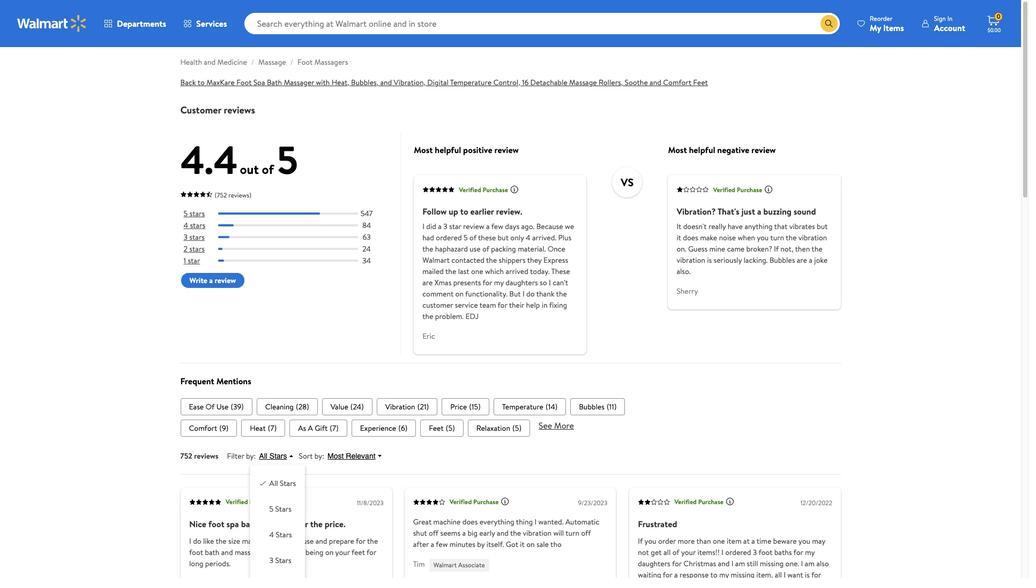 Task type: vqa. For each thing, say whether or not it's contained in the screenshot.


Task type: describe. For each thing, give the bounding box(es) containing it.
maxkare
[[206, 77, 235, 88]]

making
[[242, 536, 265, 547]]

experience
[[360, 423, 396, 434]]

itself.
[[487, 540, 504, 550]]

2 stars
[[184, 244, 205, 255]]

with
[[316, 77, 330, 88]]

and right soothe
[[650, 77, 661, 88]]

contacted
[[452, 255, 485, 266]]

few inside follow up to earlier review. i did a 3 star review a few days ago. because we had ordered 5 of these but only 4 arrived. plus the haphazard use of packing material. once walmart contacted the shippers they express mailed the last one which arrived today.  these are xmas presents for my daughters so i can't comment on functionality.  but i do thank the customer service team for their help in fixing the problem.  edj
[[491, 222, 503, 232]]

ordered inside if you order more than one item at a time beware you may not get all of your items!! i ordered 3 foot baths for my daughters for christmas and i am still missing one.  i am also waiting for a response to my missing item, all i want is
[[725, 548, 751, 558]]

stars for 4 stars
[[190, 220, 205, 231]]

price.
[[324, 519, 345, 531]]

a down great
[[431, 540, 435, 550]]

items!!
[[697, 548, 720, 558]]

i right "items!!"
[[721, 548, 723, 558]]

foot inside i do like the size making it easier to use and prepare for the foot bath and massage. useful after being on your feet for long periods.
[[189, 548, 203, 558]]

5 up 4 stars
[[184, 209, 188, 219]]

progress bar for 34
[[218, 260, 358, 262]]

for up functionality.
[[483, 278, 492, 289]]

for up one.
[[793, 548, 803, 558]]

vibration?
[[677, 206, 716, 218]]

item,
[[756, 570, 773, 579]]

4 inside follow up to earlier review. i did a 3 star review a few days ago. because we had ordered 5 of these but only 4 arrived. plus the haphazard use of packing material. once walmart contacted the shippers they express mailed the last one which arrived today.  these are xmas presents for my daughters so i can't comment on functionality.  but i do thank the customer service team for their help in fixing the problem.  edj
[[526, 233, 531, 244]]

mentions
[[216, 376, 251, 387]]

are inside follow up to earlier review. i did a 3 star review a few days ago. because we had ordered 5 of these but only 4 arrived. plus the haphazard use of packing material. once walmart contacted the shippers they express mailed the last one which arrived today.  these are xmas presents for my daughters so i can't comment on functionality.  but i do thank the customer service team for their help in fixing the problem.  edj
[[423, 278, 433, 289]]

beware
[[773, 536, 797, 547]]

verified purchase information image up review.
[[510, 185, 519, 194]]

machine
[[434, 517, 461, 528]]

the right prepare
[[367, 536, 378, 547]]

feet (5)
[[429, 423, 455, 434]]

because
[[536, 222, 563, 232]]

to inside if you order more than one item at a time beware you may not get all of your items!! i ordered 3 foot baths for my daughters for christmas and i am still missing one.  i am also waiting for a response to my missing item, all i want is
[[710, 570, 717, 579]]

few inside great machine does everything thing i wanted. automatic shut off seems a big early and the vibration will turn off after a few minutes by itself. got it on sale tho
[[436, 540, 448, 550]]

purchase for 9/23/2023
[[474, 498, 499, 507]]

that's
[[718, 206, 740, 218]]

if inside if you order more than one item at a time beware you may not get all of your items!! i ordered 3 foot baths for my daughters for christmas and i am still missing one.  i am also waiting for a response to my missing item, all i want is
[[638, 536, 643, 547]]

account
[[934, 22, 965, 34]]

when
[[738, 233, 755, 244]]

ordered inside follow up to earlier review. i did a 3 star review a few days ago. because we had ordered 5 of these but only 4 arrived. plus the haphazard use of packing material. once walmart contacted the shippers they express mailed the last one which arrived today.  these are xmas presents for my daughters so i can't comment on functionality.  but i do thank the customer service team for their help in fixing the problem.  edj
[[436, 233, 462, 244]]

a
[[308, 423, 313, 434]]

does inside vibration? that's just a buzzing sound it doesn't really have anything that vibrates but it does make noise when you turn the vibration on. guess mine came broken? if not, then the vibration is seriously lacking. bubbles are a joke also.
[[683, 233, 698, 244]]

and down size
[[221, 548, 233, 558]]

a left joke
[[809, 255, 813, 266]]

shut
[[413, 528, 427, 539]]

item
[[727, 536, 741, 547]]

purchase for 12/20/2022
[[698, 498, 723, 507]]

want
[[787, 570, 803, 579]]

all stars inside option group
[[269, 479, 296, 489]]

0 horizontal spatial you
[[644, 536, 656, 547]]

most helpful negative review
[[668, 144, 776, 156]]

may
[[812, 536, 825, 547]]

star inside follow up to earlier review. i did a 3 star review a few days ago. because we had ordered 5 of these but only 4 arrived. plus the haphazard use of packing material. once walmart contacted the shippers they express mailed the last one which arrived today.  these are xmas presents for my daughters so i can't comment on functionality.  but i do thank the customer service team for their help in fixing the problem.  edj
[[449, 222, 461, 232]]

1 am from the left
[[735, 559, 745, 570]]

of down these
[[482, 244, 489, 255]]

2 horizontal spatial vibration
[[799, 233, 827, 244]]

the inside great machine does everything thing i wanted. automatic shut off seems a big early and the vibration will turn off after a few minutes by itself. got it on sale tho
[[511, 528, 521, 539]]

24
[[363, 244, 371, 255]]

bath
[[267, 77, 282, 88]]

for right 4 stars
[[297, 519, 308, 531]]

use
[[216, 402, 229, 413]]

massager
[[284, 77, 314, 88]]

progress bar for 63
[[218, 237, 358, 239]]

but inside vibration? that's just a buzzing sound it doesn't really have anything that vibrates but it does make noise when you turn the vibration on. guess mine came broken? if not, then the vibration is seriously lacking. bubbles are a joke also.
[[817, 222, 828, 232]]

xmas
[[435, 278, 452, 289]]

review inside follow up to earlier review. i did a 3 star review a few days ago. because we had ordered 5 of these but only 4 arrived. plus the haphazard use of packing material. once walmart contacted the shippers they express mailed the last one which arrived today.  these are xmas presents for my daughters so i can't comment on functionality.  but i do thank the customer service team for their help in fixing the problem.  edj
[[463, 222, 484, 232]]

i left still
[[731, 559, 733, 570]]

on inside i do like the size making it easier to use and prepare for the foot bath and massage. useful after being on your feet for long periods.
[[325, 548, 333, 558]]

5 stars
[[269, 504, 292, 515]]

4.4
[[180, 133, 238, 187]]

on.
[[677, 244, 686, 255]]

a up these
[[486, 222, 490, 232]]

(15)
[[469, 402, 481, 413]]

and right health
[[204, 57, 216, 68]]

useful
[[265, 548, 286, 558]]

had
[[423, 233, 434, 244]]

verified up earlier
[[459, 185, 481, 195]]

heat,
[[332, 77, 349, 88]]

the up which
[[486, 255, 497, 266]]

great
[[413, 517, 432, 528]]

health
[[180, 57, 202, 68]]

came
[[727, 244, 745, 255]]

easier
[[273, 536, 292, 547]]

1 vertical spatial vibration
[[677, 255, 705, 266]]

list item containing comfort
[[180, 420, 237, 437]]

2 horizontal spatial my
[[805, 548, 815, 558]]

All Stars radio
[[259, 479, 267, 487]]

and up being
[[315, 536, 327, 547]]

and right the bubbles,
[[380, 77, 392, 88]]

than
[[696, 536, 711, 547]]

stars for 2 stars
[[189, 244, 205, 255]]

customer
[[423, 300, 453, 311]]

tho
[[551, 540, 562, 550]]

the right like
[[216, 536, 226, 547]]

write a review link
[[180, 273, 245, 289]]

(752 reviews)
[[215, 191, 251, 200]]

(21)
[[417, 402, 429, 413]]

it inside great machine does everything thing i wanted. automatic shut off seems a big early and the vibration will turn off after a few minutes by itself. got it on sale tho
[[520, 540, 525, 550]]

752
[[180, 451, 192, 462]]

of inside '4.4 out of 5'
[[262, 160, 274, 179]]

after inside i do like the size making it easier to use and prepare for the foot bath and massage. useful after being on your feet for long periods.
[[288, 548, 304, 558]]

purchase up just
[[737, 185, 762, 195]]

1 horizontal spatial all
[[775, 570, 782, 579]]

experience (6)
[[360, 423, 408, 434]]

i right so
[[549, 278, 551, 289]]

all inside option group
[[269, 479, 278, 489]]

(752 reviews) link
[[180, 189, 251, 200]]

have
[[728, 222, 743, 232]]

my inside follow up to earlier review. i did a 3 star review a few days ago. because we had ordered 5 of these but only 4 arrived. plus the haphazard use of packing material. once walmart contacted the shippers they express mailed the last one which arrived today.  these are xmas presents for my daughters so i can't comment on functionality.  but i do thank the customer service team for their help in fixing the problem.  edj
[[494, 278, 504, 289]]

minutes
[[450, 540, 476, 550]]

the down the can't
[[556, 289, 567, 300]]

do inside i do like the size making it easier to use and prepare for the foot bath and massage. useful after being on your feet for long periods.
[[193, 536, 201, 547]]

purchase up earlier
[[483, 185, 508, 195]]

3 up 2
[[184, 232, 188, 243]]

bubbles inside list
[[579, 402, 605, 413]]

use inside i do like the size making it easier to use and prepare for the foot bath and massage. useful after being on your feet for long periods.
[[303, 536, 314, 547]]

back to maxkare foot spa bath massager with heat, bubbles, and vibration, digital temperature control, 16 detachable massage rollers, soothe and comfort feet
[[180, 77, 708, 88]]

list item containing price
[[442, 399, 489, 416]]

progress bar for 84
[[218, 225, 358, 227]]

one.
[[785, 559, 799, 570]]

i left did
[[423, 222, 425, 232]]

the up joke
[[812, 244, 823, 255]]

after inside great machine does everything thing i wanted. automatic shut off seems a big early and the vibration will turn off after a few minutes by itself. got it on sale tho
[[413, 540, 429, 550]]

verified purchase up that's
[[713, 185, 762, 195]]

sound
[[794, 206, 816, 218]]

i inside great machine does everything thing i wanted. automatic shut off seems a big early and the vibration will turn off after a few minutes by itself. got it on sale tho
[[535, 517, 537, 528]]

turn inside great machine does everything thing i wanted. automatic shut off seems a big early and the vibration will turn off after a few minutes by itself. got it on sale tho
[[566, 528, 580, 539]]

one inside if you order more than one item at a time beware you may not get all of your items!! i ordered 3 foot baths for my daughters for christmas and i am still missing one.  i am also waiting for a response to my missing item, all i want is
[[713, 536, 725, 547]]

i left want
[[784, 570, 786, 579]]

for right feet
[[366, 548, 376, 558]]

reviews for customer reviews
[[224, 103, 255, 117]]

so
[[540, 278, 547, 289]]

lacking.
[[744, 255, 768, 266]]

daughters inside follow up to earlier review. i did a 3 star review a few days ago. because we had ordered 5 of these but only 4 arrived. plus the haphazard use of packing material. once walmart contacted the shippers they express mailed the last one which arrived today.  these are xmas presents for my daughters so i can't comment on functionality.  but i do thank the customer service team for their help in fixing the problem.  edj
[[506, 278, 538, 289]]

write
[[189, 276, 207, 287]]

write a review
[[189, 276, 236, 287]]

1 vertical spatial massage
[[569, 77, 597, 88]]

0 vertical spatial temperature
[[450, 77, 492, 88]]

1 horizontal spatial my
[[719, 570, 729, 579]]

Search search field
[[244, 13, 840, 34]]

bath inside i do like the size making it easier to use and prepare for the foot bath and massage. useful after being on your feet for long periods.
[[205, 548, 219, 558]]

see more
[[539, 420, 574, 432]]

spa
[[254, 77, 265, 88]]

a right did
[[438, 222, 442, 232]]

seriously
[[714, 255, 742, 266]]

the down customer
[[423, 312, 433, 322]]

by: for filter by:
[[246, 451, 256, 462]]

list item containing feet
[[420, 420, 464, 437]]

more
[[678, 536, 695, 547]]

progress bar for 547
[[218, 213, 358, 215]]

verified purchase information image up buzzing
[[764, 185, 773, 194]]

for up response
[[672, 559, 682, 570]]

if you order more than one item at a time beware you may not get all of your items!! i ordered 3 foot baths for my daughters for christmas and i am still missing one.  i am also waiting for a response to my missing item, all i want is 
[[638, 536, 829, 579]]

see more list
[[180, 420, 841, 437]]

early
[[480, 528, 495, 539]]

purchase for 11/8/2023
[[249, 498, 275, 507]]

by: for sort by:
[[315, 451, 324, 462]]

and inside great machine does everything thing i wanted. automatic shut off seems a big early and the vibration will turn off after a few minutes by itself. got it on sale tho
[[497, 528, 509, 539]]

get
[[651, 548, 662, 558]]

walmart image
[[17, 15, 87, 32]]

1 vertical spatial star
[[188, 256, 200, 267]]

reviews for 752 reviews
[[194, 451, 218, 462]]

temperature inside list
[[502, 402, 544, 413]]

to right back
[[198, 77, 205, 88]]

0 horizontal spatial missing
[[731, 570, 755, 579]]

of left these
[[470, 233, 477, 244]]

1 vertical spatial foot
[[237, 77, 252, 88]]

the down had
[[423, 244, 433, 255]]

2 off from the left
[[582, 528, 591, 539]]

verified purchase information image up item
[[726, 498, 734, 507]]

comment
[[423, 289, 454, 300]]

as
[[298, 423, 306, 434]]

0 vertical spatial bath
[[241, 519, 258, 531]]

vs
[[621, 175, 634, 190]]

presents
[[453, 278, 481, 289]]

not,
[[781, 244, 794, 255]]

price
[[450, 402, 467, 413]]

0 vertical spatial comfort
[[663, 77, 692, 88]]

most relevant
[[328, 452, 376, 461]]

ease of use (39)
[[189, 402, 244, 413]]

option group containing all stars
[[259, 474, 296, 579]]

customer
[[180, 103, 221, 117]]

stars right all stars option
[[280, 479, 296, 489]]

one inside follow up to earlier review. i did a 3 star review a few days ago. because we had ordered 5 of these but only 4 arrived. plus the haphazard use of packing material. once walmart contacted the shippers they express mailed the last one which arrived today.  these are xmas presents for my daughters so i can't comment on functionality.  but i do thank the customer service team for their help in fixing the problem.  edj
[[471, 267, 483, 277]]

digital
[[427, 77, 449, 88]]

i inside i do like the size making it easier to use and prepare for the foot bath and massage. useful after being on your feet for long periods.
[[189, 536, 191, 547]]

i right but
[[523, 289, 525, 300]]

will
[[554, 528, 564, 539]]

my
[[870, 22, 881, 34]]

helpful for positive
[[435, 144, 461, 156]]

5 right "out"
[[277, 133, 298, 187]]

search icon image
[[825, 19, 833, 28]]

reorder
[[870, 14, 893, 23]]

departments
[[117, 18, 166, 29]]

seems
[[441, 528, 461, 539]]

i do like the size making it easier to use and prepare for the foot bath and massage. useful after being on your feet for long periods.
[[189, 536, 378, 570]]

guess
[[688, 244, 708, 255]]

and inside if you order more than one item at a time beware you may not get all of your items!! i ordered 3 foot baths for my daughters for christmas and i am still missing one.  i am also waiting for a response to my missing item, all i want is
[[718, 559, 729, 570]]

massage link
[[258, 57, 286, 68]]

feet inside list item
[[429, 423, 444, 434]]

list item containing ease of use
[[180, 399, 252, 416]]

turn inside vibration? that's just a buzzing sound it doesn't really have anything that vibrates but it does make noise when you turn the vibration on. guess mine came broken? if not, then the vibration is seriously lacking. bubbles are a joke also.
[[770, 233, 784, 244]]

stars up massager
[[275, 504, 292, 515]]

0 vertical spatial massage
[[258, 57, 286, 68]]

(39)
[[231, 402, 244, 413]]

1 / from the left
[[251, 57, 254, 68]]

which
[[485, 267, 504, 277]]

customer reviews
[[180, 103, 255, 117]]

2 / from the left
[[290, 57, 293, 68]]

control,
[[493, 77, 520, 88]]

long
[[189, 559, 203, 570]]

list item containing as a gift
[[290, 420, 347, 437]]

all stars button
[[256, 452, 299, 461]]

are inside vibration? that's just a buzzing sound it doesn't really have anything that vibrates but it does make noise when you turn the vibration on. guess mine came broken? if not, then the vibration is seriously lacking. bubbles are a joke also.
[[797, 255, 807, 266]]

the left price.
[[310, 519, 322, 531]]

time
[[757, 536, 771, 547]]

list item containing relaxation
[[468, 420, 530, 437]]

use inside follow up to earlier review. i did a 3 star review a few days ago. because we had ordered 5 of these but only 4 arrived. plus the haphazard use of packing material. once walmart contacted the shippers they express mailed the last one which arrived today.  these are xmas presents for my daughters so i can't comment on functionality.  but i do thank the customer service team for their help in fixing the problem.  edj
[[470, 244, 481, 255]]

bubbles inside vibration? that's just a buzzing sound it doesn't really have anything that vibrates but it does make noise when you turn the vibration on. guess mine came broken? if not, then the vibration is seriously lacking. bubbles are a joke also.
[[770, 255, 795, 266]]

rollers,
[[599, 77, 623, 88]]



Task type: locate. For each thing, give the bounding box(es) containing it.
3
[[443, 222, 447, 232], [184, 232, 188, 243], [753, 548, 757, 558], [269, 556, 273, 567]]

list item
[[180, 399, 252, 416], [257, 399, 318, 416], [322, 399, 372, 416], [377, 399, 438, 416], [442, 399, 489, 416], [494, 399, 566, 416], [571, 399, 625, 416], [180, 420, 237, 437], [241, 420, 285, 437], [290, 420, 347, 437], [351, 420, 416, 437], [420, 420, 464, 437], [468, 420, 530, 437]]

your inside i do like the size making it easier to use and prepare for the foot bath and massage. useful after being on your feet for long periods.
[[335, 548, 350, 558]]

my down which
[[494, 278, 504, 289]]

for up feet
[[356, 536, 365, 547]]

also
[[816, 559, 829, 570]]

cleaning
[[265, 402, 294, 413]]

of
[[262, 160, 274, 179], [470, 233, 477, 244], [482, 244, 489, 255], [672, 548, 679, 558]]

verified for 12/20/2022
[[674, 498, 697, 507]]

1 horizontal spatial temperature
[[502, 402, 544, 413]]

does inside great machine does everything thing i wanted. automatic shut off seems a big early and the vibration will turn off after a few minutes by itself. got it on sale tho
[[463, 517, 478, 528]]

(5) down price
[[446, 423, 455, 434]]

11/8/2023
[[357, 499, 383, 508]]

2 horizontal spatial most
[[668, 144, 687, 156]]

1 vertical spatial 4
[[526, 233, 531, 244]]

1 horizontal spatial vibration
[[677, 255, 705, 266]]

stars inside dropdown button
[[270, 452, 287, 461]]

most inside most relevant dropdown button
[[328, 452, 344, 461]]

comfort inside list item
[[189, 423, 217, 434]]

it inside vibration? that's just a buzzing sound it doesn't really have anything that vibrates but it does make noise when you turn the vibration on. guess mine came broken? if not, then the vibration is seriously lacking. bubbles are a joke also.
[[677, 233, 681, 244]]

bubbles left (11)
[[579, 402, 605, 413]]

2 (5) from the left
[[512, 423, 522, 434]]

1 horizontal spatial but
[[817, 222, 828, 232]]

vibration
[[799, 233, 827, 244], [677, 255, 705, 266], [523, 528, 552, 539]]

the up got
[[511, 528, 521, 539]]

a right at
[[751, 536, 755, 547]]

0 vertical spatial daughters
[[506, 278, 538, 289]]

verified purchase for 9/23/2023
[[450, 498, 499, 507]]

1 horizontal spatial comfort
[[663, 77, 692, 88]]

value
[[331, 402, 348, 413]]

1 horizontal spatial reviews
[[224, 103, 255, 117]]

verified for 9/23/2023
[[450, 498, 472, 507]]

do left like
[[193, 536, 201, 547]]

0 horizontal spatial one
[[471, 267, 483, 277]]

63
[[363, 232, 371, 243]]

0 horizontal spatial helpful
[[435, 144, 461, 156]]

0 horizontal spatial but
[[498, 233, 509, 244]]

5 inside option group
[[269, 504, 274, 515]]

back
[[180, 77, 196, 88]]

review right "negative"
[[752, 144, 776, 156]]

ago.
[[521, 222, 535, 232]]

0 horizontal spatial does
[[463, 517, 478, 528]]

1 horizontal spatial it
[[520, 540, 525, 550]]

0 vertical spatial all stars
[[259, 452, 287, 461]]

by: right filter
[[246, 451, 256, 462]]

stars for 3 stars
[[189, 232, 205, 243]]

really
[[709, 222, 726, 232]]

your inside if you order more than one item at a time beware you may not get all of your items!! i ordered 3 foot baths for my daughters for christmas and i am still missing one.  i am also waiting for a response to my missing item, all i want is
[[681, 548, 696, 558]]

foot up massager
[[297, 57, 313, 68]]

foot
[[297, 57, 313, 68], [237, 77, 252, 88]]

0 horizontal spatial temperature
[[450, 77, 492, 88]]

1 progress bar from the top
[[218, 213, 358, 215]]

0 vertical spatial all
[[259, 452, 267, 461]]

is inside if you order more than one item at a time beware you may not get all of your items!! i ordered 3 foot baths for my daughters for christmas and i am still missing one.  i am also waiting for a response to my missing item, all i want is
[[805, 570, 810, 579]]

daughters up waiting
[[638, 559, 670, 570]]

to inside i do like the size making it easier to use and prepare for the foot bath and massage. useful after being on your feet for long periods.
[[294, 536, 301, 547]]

anything
[[745, 222, 773, 232]]

0 vertical spatial 4
[[184, 220, 188, 231]]

the left last
[[446, 267, 456, 277]]

my down "items!!"
[[719, 570, 729, 579]]

1 vertical spatial all
[[269, 479, 278, 489]]

but right vibrates
[[817, 222, 828, 232]]

2 progress bar from the top
[[218, 225, 358, 227]]

list item containing cleaning
[[257, 399, 318, 416]]

do
[[526, 289, 535, 300], [193, 536, 201, 547]]

for left 'their' on the bottom of the page
[[498, 300, 507, 311]]

0 horizontal spatial /
[[251, 57, 254, 68]]

bubbles (11)
[[579, 402, 617, 413]]

you inside vibration? that's just a buzzing sound it doesn't really have anything that vibrates but it does make noise when you turn the vibration on. guess mine came broken? if not, then the vibration is seriously lacking. bubbles are a joke also.
[[757, 233, 769, 244]]

turn down that at the top of the page
[[770, 233, 784, 244]]

2 am from the left
[[805, 559, 814, 570]]

0 horizontal spatial foot
[[189, 548, 203, 558]]

if left not,
[[774, 244, 779, 255]]

list item containing bubbles
[[571, 399, 625, 416]]

0 horizontal spatial am
[[735, 559, 745, 570]]

34
[[362, 256, 371, 267]]

ordered
[[436, 233, 462, 244], [725, 548, 751, 558]]

vibration up sale
[[523, 528, 552, 539]]

all stars up all stars option
[[259, 452, 287, 461]]

0 horizontal spatial by:
[[246, 451, 256, 462]]

helpful for negative
[[689, 144, 715, 156]]

a left response
[[674, 570, 678, 579]]

1 vertical spatial bubbles
[[579, 402, 605, 413]]

you left may
[[798, 536, 810, 547]]

3 right did
[[443, 222, 447, 232]]

(752
[[215, 191, 227, 200]]

1 your from the left
[[335, 548, 350, 558]]

walmart inside follow up to earlier review. i did a 3 star review a few days ago. because we had ordered 5 of these but only 4 arrived. plus the haphazard use of packing material. once walmart contacted the shippers they express mailed the last one which arrived today.  these are xmas presents for my daughters so i can't comment on functionality.  but i do thank the customer service team for their help in fixing the problem.  edj
[[423, 255, 450, 266]]

(5) for relaxation (5)
[[512, 423, 522, 434]]

0 vertical spatial do
[[526, 289, 535, 300]]

list item containing vibration
[[377, 399, 438, 416]]

it
[[677, 233, 681, 244], [267, 536, 271, 547], [520, 540, 525, 550]]

as a gift (7)
[[298, 423, 339, 434]]

2 (7) from the left
[[330, 423, 339, 434]]

(5)
[[446, 423, 455, 434], [512, 423, 522, 434]]

periods.
[[205, 559, 230, 570]]

stars for 5 stars
[[189, 209, 205, 219]]

0 horizontal spatial your
[[335, 548, 350, 558]]

0 horizontal spatial turn
[[566, 528, 580, 539]]

stars down easier
[[275, 556, 291, 567]]

massager
[[260, 519, 295, 531]]

few
[[491, 222, 503, 232], [436, 540, 448, 550]]

walmart
[[423, 255, 450, 266], [434, 561, 457, 570]]

star right 1
[[188, 256, 200, 267]]

4 inside option group
[[269, 530, 274, 541]]

got
[[506, 540, 519, 550]]

everything
[[480, 517, 515, 528]]

1 horizontal spatial turn
[[770, 233, 784, 244]]

all right filter by:
[[259, 452, 267, 461]]

0 horizontal spatial reviews
[[194, 451, 218, 462]]

services button
[[175, 11, 236, 36]]

on left sale
[[527, 540, 535, 550]]

if up not
[[638, 536, 643, 547]]

foot inside if you order more than one item at a time beware you may not get all of your items!! i ordered 3 foot baths for my daughters for christmas and i am still missing one.  i am also waiting for a response to my missing item, all i want is
[[758, 548, 772, 558]]

it inside i do like the size making it easier to use and prepare for the foot bath and massage. useful after being on your feet for long periods.
[[267, 536, 271, 547]]

list item containing temperature
[[494, 399, 566, 416]]

verified up that's
[[713, 185, 735, 195]]

problem.
[[435, 312, 464, 322]]

and down "items!!"
[[718, 559, 729, 570]]

helpful left "negative"
[[689, 144, 715, 156]]

4 right only
[[526, 233, 531, 244]]

i right one.
[[801, 559, 803, 570]]

express
[[544, 255, 568, 266]]

1 vertical spatial temperature
[[502, 402, 544, 413]]

to inside follow up to earlier review. i did a 3 star review a few days ago. because we had ordered 5 of these but only 4 arrived. plus the haphazard use of packing material. once walmart contacted the shippers they express mailed the last one which arrived today.  these are xmas presents for my daughters so i can't comment on functionality.  but i do thank the customer service team for their help in fixing the problem.  edj
[[460, 206, 468, 218]]

but up packing
[[498, 233, 509, 244]]

feet
[[693, 77, 708, 88], [429, 423, 444, 434]]

on inside great machine does everything thing i wanted. automatic shut off seems a big early and the vibration will turn off after a few minutes by itself. got it on sale tho
[[527, 540, 535, 550]]

vibration down "guess"
[[677, 255, 705, 266]]

reviews)
[[229, 191, 251, 200]]

verified purchase for 11/8/2023
[[225, 498, 275, 507]]

daughters down arrived
[[506, 278, 538, 289]]

daughters inside if you order more than one item at a time beware you may not get all of your items!! i ordered 3 foot baths for my daughters for christmas and i am still missing one.  i am also waiting for a response to my missing item, all i want is
[[638, 559, 670, 570]]

packing
[[491, 244, 516, 255]]

5 up nice foot spa bath massager for the price.
[[269, 504, 274, 515]]

most for most helpful negative review
[[668, 144, 687, 156]]

arrived
[[506, 267, 528, 277]]

is right want
[[805, 570, 810, 579]]

spa
[[226, 519, 239, 531]]

2 your from the left
[[681, 548, 696, 558]]

frequent mentions
[[180, 376, 251, 387]]

can't
[[553, 278, 568, 289]]

1 vertical spatial ordered
[[725, 548, 751, 558]]

by: right 'sort'
[[315, 451, 324, 462]]

0 vertical spatial one
[[471, 267, 483, 277]]

back to maxkare foot spa bath massager with heat, bubbles, and vibration, digital temperature control, 16 detachable massage rollers, soothe and comfort feet link
[[180, 77, 708, 88]]

massage left rollers,
[[569, 77, 597, 88]]

16
[[522, 77, 529, 88]]

after
[[413, 540, 429, 550], [288, 548, 304, 558]]

3 stars
[[184, 232, 205, 243]]

1 horizontal spatial massage
[[569, 77, 597, 88]]

1 vertical spatial daughters
[[638, 559, 670, 570]]

most for most helpful positive review
[[414, 144, 433, 156]]

most for most relevant
[[328, 452, 344, 461]]

do inside follow up to earlier review. i did a 3 star review a few days ago. because we had ordered 5 of these but only 4 arrived. plus the haphazard use of packing material. once walmart contacted the shippers they express mailed the last one which arrived today.  these are xmas presents for my daughters so i can't comment on functionality.  but i do thank the customer service team for their help in fixing the problem.  edj
[[526, 289, 535, 300]]

am left 'also'
[[805, 559, 814, 570]]

all
[[663, 548, 670, 558], [775, 570, 782, 579]]

reviews
[[224, 103, 255, 117], [194, 451, 218, 462]]

2 vertical spatial vibration
[[523, 528, 552, 539]]

vibration
[[385, 402, 415, 413]]

0 vertical spatial feet
[[693, 77, 708, 88]]

verified purchase for 12/20/2022
[[674, 498, 723, 507]]

1 horizontal spatial few
[[491, 222, 503, 232]]

1 horizontal spatial foot
[[208, 519, 224, 531]]

1 horizontal spatial use
[[470, 244, 481, 255]]

temperature up see more list
[[502, 402, 544, 413]]

associate
[[459, 561, 485, 570]]

2 horizontal spatial on
[[527, 540, 535, 550]]

stars left 'sort'
[[270, 452, 287, 461]]

3 inside if you order more than one item at a time beware you may not get all of your items!! i ordered 3 foot baths for my daughters for christmas and i am still missing one.  i am also waiting for a response to my missing item, all i want is
[[753, 548, 757, 558]]

most
[[414, 144, 433, 156], [668, 144, 687, 156], [328, 452, 344, 461]]

to down the christmas
[[710, 570, 717, 579]]

missing up item,
[[760, 559, 784, 570]]

0 horizontal spatial is
[[707, 255, 712, 266]]

1 off from the left
[[429, 528, 439, 539]]

all right item,
[[775, 570, 782, 579]]

heat
[[250, 423, 266, 434]]

0 vertical spatial ordered
[[436, 233, 462, 244]]

for right waiting
[[663, 570, 672, 579]]

of inside if you order more than one item at a time beware you may not get all of your items!! i ordered 3 foot baths for my daughters for christmas and i am still missing one.  i am also waiting for a response to my missing item, all i want is
[[672, 548, 679, 558]]

comfort right soothe
[[663, 77, 692, 88]]

option group
[[259, 474, 296, 579]]

1 horizontal spatial helpful
[[689, 144, 715, 156]]

3 progress bar from the top
[[218, 237, 358, 239]]

but inside follow up to earlier review. i did a 3 star review a few days ago. because we had ordered 5 of these but only 4 arrived. plus the haphazard use of packing material. once walmart contacted the shippers they express mailed the last one which arrived today.  these are xmas presents for my daughters so i can't comment on functionality.  but i do thank the customer service team for their help in fixing the problem.  edj
[[498, 233, 509, 244]]

1 horizontal spatial ordered
[[725, 548, 751, 558]]

sign
[[934, 14, 946, 23]]

size
[[228, 536, 240, 547]]

bath down like
[[205, 548, 219, 558]]

a left big
[[463, 528, 466, 539]]

all stars inside dropdown button
[[259, 452, 287, 461]]

(5) for feet (5)
[[446, 423, 455, 434]]

0 vertical spatial all
[[663, 548, 670, 558]]

to right easier
[[294, 536, 301, 547]]

is inside vibration? that's just a buzzing sound it doesn't really have anything that vibrates but it does make noise when you turn the vibration on. guess mine came broken? if not, then the vibration is seriously lacking. bubbles are a joke also.
[[707, 255, 712, 266]]

service
[[455, 300, 478, 311]]

2 by: from the left
[[315, 451, 324, 462]]

0 horizontal spatial are
[[423, 278, 433, 289]]

review right write
[[215, 276, 236, 287]]

stars up 4 stars
[[189, 209, 205, 219]]

1 horizontal spatial feet
[[693, 77, 708, 88]]

1 vertical spatial one
[[713, 536, 725, 547]]

1 horizontal spatial bath
[[241, 519, 258, 531]]

2 vertical spatial 4
[[269, 530, 274, 541]]

a inside 'write a review' link
[[209, 276, 213, 287]]

5 inside follow up to earlier review. i did a 3 star review a few days ago. because we had ordered 5 of these but only 4 arrived. plus the haphazard use of packing material. once walmart contacted the shippers they express mailed the last one which arrived today.  these are xmas presents for my daughters so i can't comment on functionality.  but i do thank the customer service team for their help in fixing the problem.  edj
[[464, 233, 468, 244]]

purchase up than
[[698, 498, 723, 507]]

value (24)
[[331, 402, 364, 413]]

review down earlier
[[463, 222, 484, 232]]

0 vertical spatial missing
[[760, 559, 784, 570]]

1 vertical spatial all
[[775, 570, 782, 579]]

1 (5) from the left
[[446, 423, 455, 434]]

joke
[[814, 255, 828, 266]]

0 horizontal spatial star
[[188, 256, 200, 267]]

nice foot spa bath massager for the price.
[[189, 519, 345, 531]]

of right "out"
[[262, 160, 274, 179]]

0 vertical spatial foot
[[297, 57, 313, 68]]

verified for 11/8/2023
[[225, 498, 248, 507]]

1 horizontal spatial does
[[683, 233, 698, 244]]

follow
[[423, 206, 447, 218]]

noise
[[719, 233, 736, 244]]

temperature (14)
[[502, 402, 558, 413]]

the up not,
[[786, 233, 797, 244]]

0 vertical spatial but
[[817, 222, 828, 232]]

1 horizontal spatial off
[[582, 528, 591, 539]]

1 horizontal spatial /
[[290, 57, 293, 68]]

4 progress bar from the top
[[218, 248, 358, 251]]

off
[[429, 528, 439, 539], [582, 528, 591, 539]]

on inside follow up to earlier review. i did a 3 star review a few days ago. because we had ordered 5 of these but only 4 arrived. plus the haphazard use of packing material. once walmart contacted the shippers they express mailed the last one which arrived today.  these are xmas presents for my daughters so i can't comment on functionality.  but i do thank the customer service team for their help in fixing the problem.  edj
[[455, 289, 464, 300]]

plus
[[558, 233, 572, 244]]

4 for 4 stars
[[184, 220, 188, 231]]

purchase up everything
[[474, 498, 499, 507]]

0 horizontal spatial off
[[429, 528, 439, 539]]

foot massagers link
[[297, 57, 348, 68]]

one
[[471, 267, 483, 277], [713, 536, 725, 547]]

you
[[757, 233, 769, 244], [644, 536, 656, 547], [798, 536, 810, 547]]

verified purchase information image
[[510, 185, 519, 194], [764, 185, 773, 194], [501, 498, 510, 507], [726, 498, 734, 507]]

walmart right tim
[[434, 561, 457, 570]]

Walmart Site-Wide search field
[[244, 13, 840, 34]]

1 horizontal spatial your
[[681, 548, 696, 558]]

sort
[[299, 451, 313, 462]]

foot left spa
[[208, 519, 224, 531]]

1 helpful from the left
[[435, 144, 461, 156]]

0 vertical spatial star
[[449, 222, 461, 232]]

does up big
[[463, 517, 478, 528]]

0 horizontal spatial do
[[193, 536, 201, 547]]

3 inside option group
[[269, 556, 273, 567]]

1 vertical spatial reviews
[[194, 451, 218, 462]]

review right positive at the left of page
[[495, 144, 519, 156]]

(24)
[[350, 402, 364, 413]]

(7)
[[268, 423, 277, 434], [330, 423, 339, 434]]

reviews right 752
[[194, 451, 218, 462]]

2 helpful from the left
[[689, 144, 715, 156]]

we
[[565, 222, 574, 232]]

verified purchase information image up everything
[[501, 498, 510, 507]]

1 horizontal spatial daughters
[[638, 559, 670, 570]]

1 horizontal spatial is
[[805, 570, 810, 579]]

1 horizontal spatial (5)
[[512, 423, 522, 434]]

vibration up then
[[799, 233, 827, 244]]

stars down 5 stars
[[190, 220, 205, 231]]

0 vertical spatial turn
[[770, 233, 784, 244]]

1 vertical spatial walmart
[[434, 561, 457, 570]]

4 stars
[[184, 220, 205, 231]]

(7) right heat
[[268, 423, 277, 434]]

does
[[683, 233, 698, 244], [463, 517, 478, 528]]

0 vertical spatial vibration
[[799, 233, 827, 244]]

1 (7) from the left
[[268, 423, 277, 434]]

then
[[795, 244, 810, 255]]

1 vertical spatial few
[[436, 540, 448, 550]]

doesn't
[[683, 222, 707, 232]]

does down doesn't
[[683, 233, 698, 244]]

vibration inside great machine does everything thing i wanted. automatic shut off seems a big early and the vibration will turn off after a few minutes by itself. got it on sale tho
[[523, 528, 552, 539]]

list item containing heat
[[241, 420, 285, 437]]

4 for 4 stars
[[269, 530, 274, 541]]

all stars right all stars option
[[269, 479, 296, 489]]

all inside dropdown button
[[259, 452, 267, 461]]

positive
[[463, 144, 492, 156]]

2 vertical spatial my
[[719, 570, 729, 579]]

0 horizontal spatial 4
[[184, 220, 188, 231]]

1 vertical spatial missing
[[731, 570, 755, 579]]

a right just
[[757, 206, 761, 218]]

to right up
[[460, 206, 468, 218]]

1 by: from the left
[[246, 451, 256, 462]]

1 horizontal spatial do
[[526, 289, 535, 300]]

3 up still
[[753, 548, 757, 558]]

sort by:
[[299, 451, 324, 462]]

foot left spa at top
[[237, 77, 252, 88]]

buzzing
[[764, 206, 792, 218]]

verified purchase up earlier
[[459, 185, 508, 195]]

verified up machine in the left bottom of the page
[[450, 498, 472, 507]]

verified up spa
[[225, 498, 248, 507]]

list
[[180, 399, 841, 416]]

0 vertical spatial does
[[683, 233, 698, 244]]

if inside vibration? that's just a buzzing sound it doesn't really have anything that vibrates but it does make noise when you turn the vibration on. guess mine came broken? if not, then the vibration is seriously lacking. bubbles are a joke also.
[[774, 244, 779, 255]]

use up the contacted
[[470, 244, 481, 255]]

(28)
[[296, 402, 309, 413]]

list item containing experience
[[351, 420, 416, 437]]

1 horizontal spatial bubbles
[[770, 255, 795, 266]]

list item containing value
[[322, 399, 372, 416]]

comfort
[[663, 77, 692, 88], [189, 423, 217, 434]]

your down prepare
[[335, 548, 350, 558]]

4
[[184, 220, 188, 231], [526, 233, 531, 244], [269, 530, 274, 541]]

1 horizontal spatial missing
[[760, 559, 784, 570]]

0 horizontal spatial (5)
[[446, 423, 455, 434]]

0 horizontal spatial bubbles
[[579, 402, 605, 413]]

all right all stars option
[[269, 479, 278, 489]]

turn
[[770, 233, 784, 244], [566, 528, 580, 539]]

gift
[[315, 423, 328, 434]]

vibration? that's just a buzzing sound it doesn't really have anything that vibrates but it does make noise when you turn the vibration on. guess mine came broken? if not, then the vibration is seriously lacking. bubbles are a joke also.
[[677, 206, 828, 277]]

0 vertical spatial few
[[491, 222, 503, 232]]

1 horizontal spatial all
[[269, 479, 278, 489]]

2 horizontal spatial you
[[798, 536, 810, 547]]

(5) right relaxation
[[512, 423, 522, 434]]

review.
[[496, 206, 522, 218]]

0 horizontal spatial (7)
[[268, 423, 277, 434]]

0 horizontal spatial it
[[267, 536, 271, 547]]

reorder my items
[[870, 14, 904, 34]]

0 vertical spatial use
[[470, 244, 481, 255]]

but
[[817, 222, 828, 232], [498, 233, 509, 244]]

0 horizontal spatial if
[[638, 536, 643, 547]]

by
[[477, 540, 485, 550]]

list containing ease of use
[[180, 399, 841, 416]]

progress bar for 24
[[218, 248, 358, 251]]

1 vertical spatial is
[[805, 570, 810, 579]]

3 inside follow up to earlier review. i did a 3 star review a few days ago. because we had ordered 5 of these but only 4 arrived. plus the haphazard use of packing material. once walmart contacted the shippers they express mailed the last one which arrived today.  these are xmas presents for my daughters so i can't comment on functionality.  but i do thank the customer service team for their help in fixing the problem.  edj
[[443, 222, 447, 232]]

1 horizontal spatial on
[[455, 289, 464, 300]]

filter
[[227, 451, 244, 462]]

last
[[458, 267, 469, 277]]

for
[[483, 278, 492, 289], [498, 300, 507, 311], [297, 519, 308, 531], [356, 536, 365, 547], [366, 548, 376, 558], [793, 548, 803, 558], [672, 559, 682, 570], [663, 570, 672, 579]]

1 horizontal spatial foot
[[297, 57, 313, 68]]

temperature right the digital
[[450, 77, 492, 88]]

/ right the massage link
[[290, 57, 293, 68]]

stars up useful
[[276, 530, 292, 541]]

it down it
[[677, 233, 681, 244]]

departments button
[[95, 11, 175, 36]]

0 horizontal spatial vibration
[[523, 528, 552, 539]]

soothe
[[625, 77, 648, 88]]

0 horizontal spatial feet
[[429, 423, 444, 434]]

progress bar
[[218, 213, 358, 215], [218, 225, 358, 227], [218, 237, 358, 239], [218, 248, 358, 251], [218, 260, 358, 262]]

5 progress bar from the top
[[218, 260, 358, 262]]

massage up bath
[[258, 57, 286, 68]]

0 horizontal spatial foot
[[237, 77, 252, 88]]



